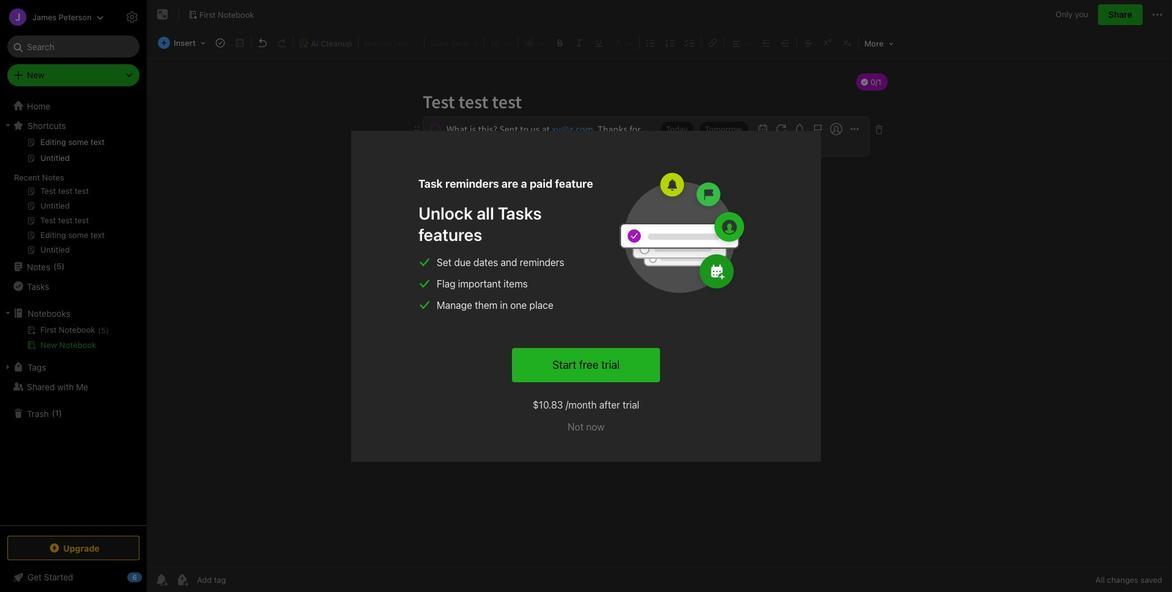 Task type: locate. For each thing, give the bounding box(es) containing it.
notebook for first notebook
[[218, 10, 254, 19]]

)
[[62, 261, 65, 271], [59, 408, 62, 418]]

flag important items
[[437, 278, 528, 289]]

tags
[[28, 362, 46, 372]]

tasks down a
[[498, 203, 542, 223]]

notebook right first
[[218, 10, 254, 19]]

notebook inside note window 'element'
[[218, 10, 254, 19]]

manage them in one place
[[437, 299, 553, 310]]

tasks
[[498, 203, 542, 223], [27, 281, 49, 291]]

reminders up all at the left top
[[445, 177, 499, 190]]

insert image
[[155, 34, 210, 51]]

add tag image
[[175, 573, 190, 587]]

reminders right the and
[[520, 257, 564, 268]]

new notebook
[[40, 340, 96, 350]]

notes
[[42, 173, 64, 182], [27, 262, 50, 272]]

notebook for new notebook
[[59, 340, 96, 350]]

not now
[[568, 421, 605, 432]]

tasks inside the "unlock all tasks features"
[[498, 203, 542, 223]]

Note Editor text field
[[147, 59, 1172, 567]]

) up tasks button
[[62, 261, 65, 271]]

home link
[[0, 96, 147, 116]]

1 horizontal spatial notebook
[[218, 10, 254, 19]]

new up tags
[[40, 340, 57, 350]]

not
[[568, 421, 584, 432]]

features
[[418, 224, 482, 244]]

changes
[[1107, 575, 1138, 585]]

0 vertical spatial notebook
[[218, 10, 254, 19]]

start free trial button
[[512, 348, 660, 382]]

) inside 'trash ( 1 )'
[[59, 408, 62, 418]]

( inside notes ( 5 )
[[53, 261, 57, 271]]

new notebook button
[[0, 338, 146, 352]]

( right trash
[[52, 408, 55, 418]]

( up tasks button
[[53, 261, 57, 271]]

free
[[579, 358, 599, 371]]

recent notes group
[[0, 135, 146, 262]]

not now link
[[568, 419, 605, 434]]

0 horizontal spatial trial
[[601, 358, 620, 371]]

1 vertical spatial trial
[[623, 399, 639, 410]]

( for trash
[[52, 408, 55, 418]]

0 vertical spatial notes
[[42, 173, 64, 182]]

notebook
[[218, 10, 254, 19], [59, 340, 96, 350]]

) for notes
[[62, 261, 65, 271]]

0 vertical spatial (
[[53, 261, 57, 271]]

1 vertical spatial reminders
[[520, 257, 564, 268]]

recent notes
[[14, 173, 64, 182]]

/month
[[566, 399, 597, 410]]

trial right after
[[623, 399, 639, 410]]

notes left 5
[[27, 262, 50, 272]]

expand note image
[[155, 7, 170, 22]]

you
[[1075, 9, 1088, 19]]

font size image
[[486, 34, 516, 51]]

1 horizontal spatial trial
[[623, 399, 639, 410]]

are
[[502, 177, 518, 190]]

( inside 'trash ( 1 )'
[[52, 408, 55, 418]]

notebook up tags 'button'
[[59, 340, 96, 350]]

( for notes
[[53, 261, 57, 271]]

share
[[1108, 9, 1132, 20]]

shared with me
[[27, 381, 88, 392]]

) for trash
[[59, 408, 62, 418]]

unlock all tasks features
[[418, 203, 542, 244]]

0 vertical spatial new
[[27, 70, 45, 80]]

) right trash
[[59, 408, 62, 418]]

first
[[199, 10, 216, 19]]

new
[[27, 70, 45, 80], [40, 340, 57, 350]]

trial
[[601, 358, 620, 371], [623, 399, 639, 410]]

tree
[[0, 96, 147, 525]]

1 vertical spatial new
[[40, 340, 57, 350]]

notebook inside group
[[59, 340, 96, 350]]

saved
[[1141, 575, 1162, 585]]

expand tags image
[[3, 362, 13, 372]]

notes ( 5 )
[[27, 261, 65, 272]]

0 vertical spatial tasks
[[498, 203, 542, 223]]

1 vertical spatial (
[[52, 408, 55, 418]]

$10.83
[[533, 399, 563, 410]]

0 vertical spatial trial
[[601, 358, 620, 371]]

1 vertical spatial notebook
[[59, 340, 96, 350]]

highlight image
[[609, 34, 638, 51]]

1 vertical spatial )
[[59, 408, 62, 418]]

tasks down notes ( 5 )
[[27, 281, 49, 291]]

0 horizontal spatial notebook
[[59, 340, 96, 350]]

$10.83 /month after trial
[[533, 399, 639, 410]]

a
[[521, 177, 527, 190]]

important
[[458, 278, 501, 289]]

shared
[[27, 381, 55, 392]]

0 vertical spatial reminders
[[445, 177, 499, 190]]

1 vertical spatial tasks
[[27, 281, 49, 291]]

dates
[[473, 257, 498, 268]]

new inside popup button
[[27, 70, 45, 80]]

1
[[55, 408, 59, 418]]

0 horizontal spatial tasks
[[27, 281, 49, 291]]

reminders
[[445, 177, 499, 190], [520, 257, 564, 268]]

1 horizontal spatial tasks
[[498, 203, 542, 223]]

new inside button
[[40, 340, 57, 350]]

(
[[53, 261, 57, 271], [52, 408, 55, 418]]

notes inside group
[[42, 173, 64, 182]]

1 vertical spatial notes
[[27, 262, 50, 272]]

new up the home
[[27, 70, 45, 80]]

with
[[57, 381, 74, 392]]

None search field
[[16, 35, 131, 58]]

after
[[599, 399, 620, 410]]

0 vertical spatial )
[[62, 261, 65, 271]]

note window element
[[147, 0, 1172, 592]]

all
[[477, 203, 494, 223]]

start free trial
[[552, 358, 620, 371]]

tags button
[[0, 357, 146, 377]]

notes right recent on the left of the page
[[42, 173, 64, 182]]

settings image
[[125, 10, 139, 24]]

) inside notes ( 5 )
[[62, 261, 65, 271]]

recent
[[14, 173, 40, 182]]

new for new
[[27, 70, 45, 80]]

trial right free
[[601, 358, 620, 371]]



Task type: describe. For each thing, give the bounding box(es) containing it.
tasks button
[[0, 277, 146, 296]]

me
[[76, 381, 88, 392]]

now
[[586, 421, 605, 432]]

shared with me link
[[0, 377, 146, 396]]

items
[[504, 278, 528, 289]]

manage
[[437, 299, 472, 310]]

undo image
[[254, 34, 271, 51]]

heading level image
[[360, 34, 423, 51]]

paid
[[530, 177, 552, 190]]

upgrade
[[63, 543, 100, 553]]

shortcuts
[[28, 120, 66, 131]]

them
[[475, 299, 497, 310]]

notebooks link
[[0, 303, 146, 323]]

set
[[437, 257, 452, 268]]

first notebook
[[199, 10, 254, 19]]

due
[[454, 257, 471, 268]]

task
[[418, 177, 443, 190]]

add a reminder image
[[154, 573, 169, 587]]

place
[[529, 299, 553, 310]]

new for new notebook
[[40, 340, 57, 350]]

Search text field
[[16, 35, 131, 58]]

unlock
[[418, 203, 473, 223]]

only
[[1056, 9, 1073, 19]]

more image
[[860, 34, 898, 51]]

all
[[1096, 575, 1105, 585]]

5
[[57, 261, 62, 271]]

alignment image
[[726, 34, 756, 51]]

all changes saved
[[1096, 575, 1162, 585]]

1 horizontal spatial reminders
[[520, 257, 564, 268]]

trash ( 1 )
[[27, 408, 62, 419]]

tree containing home
[[0, 96, 147, 525]]

0 horizontal spatial reminders
[[445, 177, 499, 190]]

start
[[552, 358, 576, 371]]

one
[[510, 299, 527, 310]]

shortcuts button
[[0, 116, 146, 135]]

home
[[27, 101, 50, 111]]

new button
[[7, 64, 139, 86]]

notes inside notes ( 5 )
[[27, 262, 50, 272]]

trash
[[27, 408, 49, 419]]

first notebook button
[[184, 6, 258, 23]]

new notebook group
[[0, 323, 146, 357]]

task reminders are a paid feature
[[418, 177, 593, 190]]

set due dates and reminders
[[437, 257, 564, 268]]

font color image
[[519, 34, 550, 51]]

font family image
[[426, 34, 483, 51]]

notebooks
[[28, 308, 70, 318]]

feature
[[555, 177, 593, 190]]

task image
[[212, 34, 229, 51]]

in
[[500, 299, 508, 310]]

and
[[501, 257, 517, 268]]

share button
[[1098, 4, 1143, 25]]

trial inside button
[[601, 358, 620, 371]]

only you
[[1056, 9, 1088, 19]]

flag
[[437, 278, 455, 289]]

expand notebooks image
[[3, 308, 13, 318]]

upgrade button
[[7, 536, 139, 560]]

tasks inside tasks button
[[27, 281, 49, 291]]



Task type: vqa. For each thing, say whether or not it's contained in the screenshot.
2nd chicken from the top of the page
no



